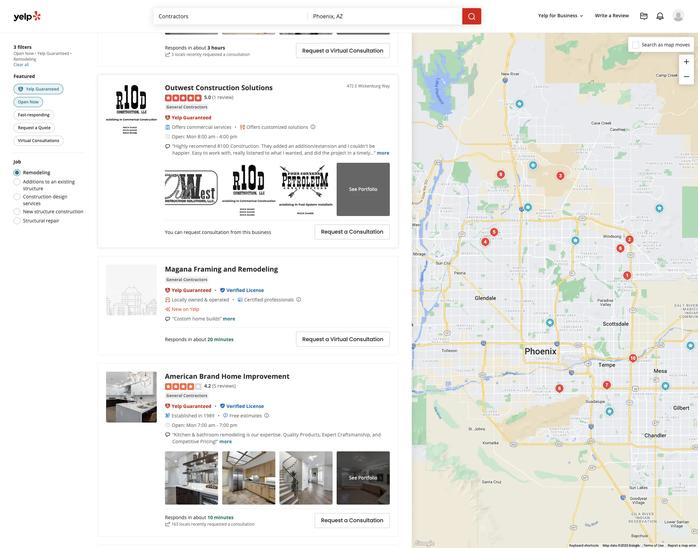 Task type: locate. For each thing, give the bounding box(es) containing it.
expertise.
[[260, 431, 282, 438]]

contractors down framing
[[184, 277, 208, 282]]

"costom home builds" more
[[173, 315, 236, 322]]

0 horizontal spatial new
[[23, 208, 33, 215]]

2 vertical spatial consultation
[[231, 521, 255, 527]]

new for new structure construction
[[23, 208, 33, 215]]

request inside button
[[18, 125, 34, 131]]

recommend
[[189, 143, 216, 149]]

and right craftsmanship,
[[373, 431, 381, 438]]

see for consultation
[[350, 186, 358, 192]]

open: up ""kitchen"
[[172, 422, 185, 428]]

yelp guaranteed inside the featured group
[[26, 86, 59, 92]]

1 vertical spatial minutes
[[214, 514, 234, 521]]

0 vertical spatial 16 speech v2 image
[[165, 144, 171, 149]]

1 horizontal spatial construction
[[196, 83, 240, 92]]

16 speech v2 image
[[165, 144, 171, 149], [165, 432, 171, 438]]

2 request a consultation button from the top
[[315, 513, 390, 528]]

requested down 10
[[208, 521, 227, 527]]

remodeling down "filters"
[[14, 56, 36, 62]]

map left error
[[682, 544, 689, 547]]

job
[[14, 159, 21, 165]]

open: for open: mon 7:00 am - 7:00 pm
[[172, 422, 185, 428]]

i right the what
[[283, 149, 285, 156]]

wickenburg
[[359, 83, 381, 89]]

am down "1989"
[[209, 422, 216, 428]]

verified license for magana framing and remodeling
[[227, 287, 264, 293]]

open:
[[172, 133, 185, 140], [172, 422, 185, 428]]

2 see portfolio from the top
[[350, 186, 378, 192]]

the
[[323, 149, 330, 156]]

None field
[[159, 13, 303, 20], [314, 13, 457, 20]]

report
[[669, 544, 679, 547]]

see portfolio link for free estimates
[[337, 451, 390, 505]]

locally
[[172, 296, 187, 303]]

2 open: from the top
[[172, 422, 185, 428]]

0 vertical spatial about
[[193, 44, 206, 51]]

1 vertical spatial open
[[18, 99, 29, 105]]

2 16 verified v2 image from the top
[[220, 403, 225, 409]]

requested for request a consultation
[[208, 521, 227, 527]]

2 vertical spatial about
[[193, 514, 206, 521]]

info icon image
[[311, 124, 316, 130], [311, 124, 316, 130], [296, 297, 302, 302], [296, 297, 302, 302], [264, 413, 270, 418], [264, 413, 270, 418]]

and left did
[[305, 149, 313, 156]]

services inside construction design services
[[23, 200, 41, 207]]

wanted,
[[286, 149, 304, 156]]

now down "filters"
[[25, 51, 34, 56]]

group
[[680, 55, 695, 84]]

1 vertical spatial recently
[[191, 521, 207, 527]]

16 verified v2 image up operated
[[220, 287, 225, 293]]

16 locally owned v2 image
[[165, 297, 171, 302]]

2 - from the top
[[217, 422, 218, 428]]

472 e wickenburg way
[[347, 83, 390, 89]]

new inside option group
[[23, 208, 33, 215]]

16 commercial services v2 image
[[165, 124, 171, 130]]

new up structural on the top of page
[[23, 208, 33, 215]]

verified license button
[[227, 287, 264, 293], [227, 403, 264, 409]]

- for 7:00
[[217, 422, 218, 428]]

2 license from the top
[[247, 403, 264, 409]]

Near text field
[[314, 13, 457, 20]]

0 vertical spatial verified
[[227, 287, 245, 293]]

general down 4.2 star rating image
[[167, 393, 182, 398]]

1 vertical spatial now
[[30, 99, 39, 105]]

16 speech v2 image down 16 clock v2 image
[[165, 432, 171, 438]]

& up competitive
[[192, 431, 196, 438]]

1 vertical spatial more link
[[223, 315, 236, 322]]

1 vertical spatial services
[[23, 200, 41, 207]]

1 license from the top
[[247, 287, 264, 293]]

0 vertical spatial request a consultation
[[321, 228, 384, 236]]

1 none field from the left
[[159, 13, 303, 20]]

more right timely…"
[[377, 149, 390, 156]]

new right 16 new v2 icon
[[172, 306, 182, 312]]

1 minutes from the top
[[214, 336, 234, 343]]

0 vertical spatial virtual
[[331, 47, 348, 55]]

0 vertical spatial responds
[[165, 44, 187, 51]]

mon for 8:00
[[187, 133, 197, 140]]

general contractors button for american
[[165, 392, 209, 399]]

2 none field from the left
[[314, 13, 457, 20]]

american brand home improvement image
[[653, 202, 667, 215], [106, 372, 157, 423]]

2 am from the top
[[209, 422, 216, 428]]

1 vertical spatial map
[[682, 544, 689, 547]]

1 vertical spatial requested
[[208, 521, 227, 527]]

in left 10
[[188, 514, 192, 521]]

phx handyman & remodel image
[[522, 201, 535, 214]]

services
[[214, 124, 232, 130], [23, 200, 41, 207]]

infinity pro services image
[[544, 316, 557, 329]]

1 horizontal spatial •
[[70, 51, 72, 56]]

an inside "highly recommend r10d construction. they added an addition/extension and i couldn't be happier. easy to work with, really listened to what i wanted, and did the project in a timely…" more
[[289, 143, 294, 149]]

0 vertical spatial i
[[348, 143, 350, 149]]

verified up 16 certified professionals v2 image at the bottom left
[[227, 287, 245, 293]]

1 vertical spatial locals
[[180, 521, 190, 527]]

1 vertical spatial an
[[51, 179, 57, 185]]

request for see portfolio link associated with offers customized solutions
[[321, 228, 343, 236]]

yelp guaranteed button up established in 1989
[[172, 403, 212, 409]]

now inside button
[[30, 99, 39, 105]]

1 vertical spatial mon
[[187, 422, 197, 428]]

consultation
[[227, 52, 250, 57], [202, 229, 230, 235], [231, 521, 255, 527]]

0 vertical spatial an
[[289, 143, 294, 149]]

1 consultation from the top
[[350, 47, 384, 55]]

0 vertical spatial new
[[23, 208, 33, 215]]

3 filters open now • yelp guaranteed • remodeling clear all
[[14, 44, 72, 67]]

1 16 trending v2 image from the top
[[165, 52, 171, 57]]

0 horizontal spatial 7:00
[[198, 422, 207, 428]]

more link right builds"
[[223, 315, 236, 322]]

1 vertical spatial verified
[[227, 403, 245, 409]]

project
[[331, 149, 347, 156]]

1 horizontal spatial to
[[203, 149, 208, 156]]

2 mon from the top
[[187, 422, 197, 428]]

2 general contractors link from the top
[[165, 276, 209, 283]]

verified license button for magana framing and remodeling
[[227, 287, 264, 293]]

1 general contractors button from the top
[[165, 104, 209, 110]]

4 consultation from the top
[[350, 517, 384, 524]]

3 about from the top
[[193, 514, 206, 521]]

2 vertical spatial see portfolio
[[350, 474, 378, 481]]

1 vertical spatial pm
[[230, 422, 238, 428]]

more link
[[377, 149, 390, 156], [223, 315, 236, 322], [220, 438, 232, 444]]

error
[[690, 544, 697, 547]]

general contractors
[[167, 104, 208, 110], [167, 393, 208, 398]]

and
[[338, 143, 347, 149], [305, 149, 313, 156], [224, 264, 236, 274], [373, 431, 381, 438]]

3 left "filters"
[[14, 44, 16, 50]]

request a consultation button
[[315, 224, 390, 239], [315, 513, 390, 528]]

verified license up free estimates
[[227, 403, 264, 409]]

1 portfolio from the top
[[359, 5, 378, 11]]

1 vertical spatial virtual
[[18, 138, 31, 144]]

more
[[377, 149, 390, 156], [223, 315, 236, 322], [220, 438, 232, 444]]

3 portfolio from the top
[[359, 474, 378, 481]]

responding
[[27, 112, 50, 118]]

brand
[[199, 372, 220, 381]]

3 see from the top
[[350, 474, 358, 481]]

1 offers from the left
[[172, 124, 186, 130]]

1 verified license from the top
[[227, 287, 264, 293]]

recently down responds in about 10 minutes
[[191, 521, 207, 527]]

3 down responds in about 3 hours
[[172, 52, 174, 57]]

about left 10
[[193, 514, 206, 521]]

1 general contractors link from the top
[[165, 104, 209, 110]]

yelp guaranteed button up the open now
[[14, 84, 63, 94]]

1 vertical spatial i
[[283, 149, 285, 156]]

to down recommend
[[203, 149, 208, 156]]

1 vertical spatial general contractors link
[[165, 276, 209, 283]]

yelp guaranteed up the open now
[[26, 86, 59, 92]]

a
[[610, 12, 612, 19], [326, 47, 329, 55], [223, 52, 226, 57], [35, 125, 37, 131], [353, 149, 356, 156], [345, 228, 348, 236], [326, 335, 329, 343], [345, 517, 348, 524], [228, 521, 230, 527], [680, 544, 681, 547]]

open: mon 7:00 am - 7:00 pm
[[172, 422, 238, 428]]

1 contractors from the top
[[184, 104, 208, 110]]

1 vertical spatial construction
[[23, 193, 52, 200]]

fast-responding
[[18, 112, 50, 118]]

1 vertical spatial 16 trending v2 image
[[165, 522, 171, 527]]

dream builder renovation image
[[554, 169, 568, 183]]

terms of use
[[645, 544, 665, 547]]

0 vertical spatial am
[[209, 133, 216, 140]]

0 vertical spatial structure
[[23, 185, 43, 192]]

2 consultation from the top
[[350, 228, 384, 236]]

0 horizontal spatial 3
[[14, 44, 16, 50]]

map right as
[[665, 41, 675, 48]]

more down remodeling
[[220, 438, 232, 444]]

option group
[[12, 159, 84, 226]]

a inside "highly recommend r10d construction. they added an addition/extension and i couldn't be happier. easy to work with, really listened to what i wanted, and did the project in a timely…" more
[[353, 149, 356, 156]]

1 see from the top
[[350, 5, 358, 11]]

verified license up 16 certified professionals v2 image at the bottom left
[[227, 287, 264, 293]]

am
[[209, 133, 216, 140], [209, 422, 216, 428]]

structure
[[23, 185, 43, 192], [34, 208, 54, 215]]

3 see portfolio link from the top
[[337, 451, 390, 505]]

1 pm from the top
[[230, 133, 238, 140]]

minutes up "163 locals recently requested a consultation"
[[214, 514, 234, 521]]

general contractors button down 4.2 star rating image
[[165, 392, 209, 399]]

1 vertical spatial see portfolio link
[[337, 163, 390, 216]]

to
[[203, 149, 208, 156], [265, 149, 270, 156], [45, 179, 50, 185]]

az remodel pros image
[[527, 159, 540, 172]]

responds for request a virtual consultation
[[165, 44, 187, 51]]

more inside "highly recommend r10d construction. they added an addition/extension and i couldn't be happier. easy to work with, really listened to what i wanted, and did the project in a timely…" more
[[377, 149, 390, 156]]

see portfolio
[[350, 5, 378, 11], [350, 186, 378, 192], [350, 474, 378, 481]]

1 verified from the top
[[227, 287, 245, 293]]

0 vertical spatial mon
[[187, 133, 197, 140]]

1 responds from the top
[[165, 44, 187, 51]]

"costom
[[173, 315, 191, 322]]

0 horizontal spatial map
[[665, 41, 675, 48]]

2 7:00 from the left
[[220, 422, 229, 428]]

1 vertical spatial request a virtual consultation
[[303, 335, 384, 343]]

16 clock v2 image
[[165, 134, 171, 139]]

license up estimates
[[247, 403, 264, 409]]

2 see portfolio link from the top
[[337, 163, 390, 216]]

1 horizontal spatial 7:00
[[220, 422, 229, 428]]

1 vertical spatial license
[[247, 403, 264, 409]]

©2023
[[619, 544, 629, 547]]

1 vertical spatial see
[[350, 186, 358, 192]]

general contractors link down magana
[[165, 276, 209, 283]]

1 horizontal spatial services
[[214, 124, 232, 130]]

2 vertical spatial see portfolio link
[[337, 451, 390, 505]]

0 vertical spatial verified license
[[227, 287, 264, 293]]

2 vertical spatial virtual
[[331, 335, 348, 343]]

offers right 16 commercial services v2 image at the top left
[[172, 124, 186, 130]]

1 request a consultation from the top
[[321, 228, 384, 236]]

general contractors button down 5 star rating image
[[165, 104, 209, 110]]

new structure construction
[[23, 208, 83, 215]]

(1
[[212, 94, 217, 101]]

minutes for responds in about 20 minutes
[[214, 336, 234, 343]]

map for moves
[[665, 41, 675, 48]]

2 verified from the top
[[227, 403, 245, 409]]

quality
[[283, 431, 299, 438]]

2 pm from the top
[[230, 422, 238, 428]]

magana framing and remodeling image
[[106, 264, 157, 315]]

7:00 up bathroom
[[198, 422, 207, 428]]

remodeling inside 3 filters open now • yelp guaranteed • remodeling clear all
[[14, 56, 36, 62]]

contractors for american
[[184, 393, 208, 398]]

in left "1989"
[[198, 412, 203, 419]]

1 horizontal spatial none field
[[314, 13, 457, 20]]

4:00
[[220, 133, 229, 140]]

recently down responds in about 3 hours
[[187, 52, 202, 57]]

offers right 16 offers custom solutions v2 "icon"
[[247, 124, 261, 130]]

to inside additions to an existing structure
[[45, 179, 50, 185]]

4.2 star rating image
[[165, 383, 202, 390]]

0 vertical spatial general contractors button
[[165, 104, 209, 110]]

virtual inside the featured group
[[18, 138, 31, 144]]

0 vertical spatial general contractors
[[167, 104, 208, 110]]

0 horizontal spatial offers
[[172, 124, 186, 130]]

general contractors link down 4.2 star rating image
[[165, 392, 209, 399]]

construction
[[56, 208, 83, 215]]

3 up 3 locals recently requested a consultation
[[208, 44, 210, 51]]

map region
[[331, 14, 699, 548]]

2 16 trending v2 image from the top
[[165, 522, 171, 527]]

in left 20
[[188, 336, 192, 343]]

an up the wanted,
[[289, 143, 294, 149]]

0 vertical spatial 16 verified v2 image
[[220, 287, 225, 293]]

0 vertical spatial -
[[217, 133, 218, 140]]

projects image
[[641, 12, 649, 20]]

guaranteed inside the featured group
[[36, 86, 59, 92]]

general contractors link down 5 star rating image
[[165, 104, 209, 110]]

1 vertical spatial -
[[217, 422, 218, 428]]

1 vertical spatial general contractors
[[167, 393, 208, 398]]

and right framing
[[224, 264, 236, 274]]

2 about from the top
[[193, 336, 206, 343]]

16 verified v2 image up 16 free estimates v2 icon
[[220, 403, 225, 409]]

0 vertical spatial more
[[377, 149, 390, 156]]

1 see portfolio from the top
[[350, 5, 378, 11]]

bellissimo home restoration image
[[513, 97, 527, 111]]

general contractors down 4.2 star rating image
[[167, 393, 208, 398]]

in inside "highly recommend r10d construction. they added an addition/extension and i couldn't be happier. easy to work with, really listened to what i wanted, and did the project in a timely…" more
[[348, 149, 352, 156]]

general contractors for american
[[167, 393, 208, 398]]

2 vertical spatial general contractors button
[[165, 392, 209, 399]]

minutes right 20
[[214, 336, 234, 343]]

five40 remodeling image
[[601, 378, 614, 392]]

verified license button up free estimates
[[227, 403, 264, 409]]

2 verified license from the top
[[227, 403, 264, 409]]

offers
[[172, 124, 186, 130], [247, 124, 261, 130]]

open: up "highly
[[172, 133, 185, 140]]

craftsmanship,
[[338, 431, 372, 438]]

1 horizontal spatial new
[[172, 306, 182, 312]]

consultations
[[32, 138, 59, 144]]

16 trending v2 image left the "163"
[[165, 522, 171, 527]]

open down "filters"
[[14, 51, 24, 56]]

contractors down 5 star rating image
[[184, 104, 208, 110]]

bathroom
[[197, 431, 219, 438]]

0 horizontal spatial none field
[[159, 13, 303, 20]]

0 vertical spatial verified license button
[[227, 287, 264, 293]]

license up certified
[[247, 287, 264, 293]]

am for 7:00
[[209, 422, 216, 428]]

contractors
[[184, 104, 208, 110], [184, 277, 208, 282], [184, 393, 208, 398]]

16 free estimates v2 image
[[223, 413, 228, 418]]

iconyelpguaranteedbadgesmall image
[[165, 115, 171, 120], [165, 115, 171, 120], [165, 287, 171, 293], [165, 287, 171, 293], [165, 403, 171, 409], [165, 403, 171, 409]]

remodeling up the additions
[[23, 169, 50, 176]]

verified up free
[[227, 403, 245, 409]]

outwest construction solutions image
[[106, 83, 157, 134]]

more link for american brand home improvement
[[220, 438, 232, 444]]

3 general from the top
[[167, 393, 182, 398]]

remodeling up certified
[[238, 264, 278, 274]]

general contractors for outwest
[[167, 104, 208, 110]]

3 contractors from the top
[[184, 393, 208, 398]]

about left 20
[[193, 336, 206, 343]]

2 verified license button from the top
[[227, 403, 264, 409]]

0 vertical spatial see portfolio link
[[337, 0, 390, 35]]

more link down remodeling
[[220, 438, 232, 444]]

pm down free
[[230, 422, 238, 428]]

2 vertical spatial more
[[220, 438, 232, 444]]

business
[[252, 229, 272, 235]]

to right the additions
[[45, 179, 50, 185]]

2 general contractors from the top
[[167, 393, 208, 398]]

locals for request a virtual consultation
[[175, 52, 186, 57]]

16 trending v2 image for request a consultation
[[165, 522, 171, 527]]

verified license
[[227, 287, 264, 293], [227, 403, 264, 409]]

1 16 speech v2 image from the top
[[165, 144, 171, 149]]

-
[[217, 133, 218, 140], [217, 422, 218, 428]]

2 vertical spatial more link
[[220, 438, 232, 444]]

magana
[[165, 264, 192, 274]]

1 vertical spatial portfolio
[[359, 186, 378, 192]]

1 • from the left
[[35, 51, 36, 56]]

locals
[[175, 52, 186, 57], [180, 521, 190, 527]]

to down the they
[[265, 149, 270, 156]]

0 vertical spatial consultation
[[227, 52, 250, 57]]

1 about from the top
[[193, 44, 206, 51]]

mon down established in 1989
[[187, 422, 197, 428]]

3 consultation from the top
[[350, 335, 384, 343]]

services for construction design services
[[23, 200, 41, 207]]

liberty remodeling image
[[603, 405, 617, 418]]

request a consultation for "kitchen & bathroom remodeling is our expertise. quality products, expert craftsmanship, and competitive pricing!"
[[321, 517, 384, 524]]

1 general contractors from the top
[[167, 104, 208, 110]]

happier.
[[173, 149, 191, 156]]

0 vertical spatial requested
[[203, 52, 222, 57]]

responds in about 3 hours
[[165, 44, 225, 51]]

0 vertical spatial general contractors link
[[165, 104, 209, 110]]

2 general from the top
[[167, 277, 182, 282]]

0 horizontal spatial construction
[[23, 193, 52, 200]]

map data ©2023 google
[[604, 544, 640, 547]]

pelleco home design image
[[624, 233, 637, 246]]

in for responds in about 20 minutes
[[188, 336, 192, 343]]

about up 3 locals recently requested a consultation
[[193, 44, 206, 51]]

1 vertical spatial general
[[167, 277, 182, 282]]

google image
[[414, 539, 436, 548]]

3 responds from the top
[[165, 514, 187, 521]]

in
[[188, 44, 192, 51], [348, 149, 352, 156], [188, 336, 192, 343], [198, 412, 203, 419], [188, 514, 192, 521]]

in up 3 locals recently requested a consultation
[[188, 44, 192, 51]]

1 vertical spatial 16 verified v2 image
[[220, 403, 225, 409]]

construction down the additions
[[23, 193, 52, 200]]

1 - from the top
[[217, 133, 218, 140]]

general down 5 star rating image
[[167, 104, 182, 110]]

d&d construction image
[[479, 235, 493, 249]]

1 vertical spatial request a consultation
[[321, 517, 384, 524]]

0 horizontal spatial •
[[35, 51, 36, 56]]

16 verified v2 image for magana framing and remodeling
[[220, 287, 225, 293]]

more link right timely…"
[[377, 149, 390, 156]]

1 vertical spatial consultation
[[202, 229, 230, 235]]

1 7:00 from the left
[[198, 422, 207, 428]]

structure inside additions to an existing structure
[[23, 185, 43, 192]]

did
[[314, 149, 321, 156]]

construction up 5.0 (1 review)
[[196, 83, 240, 92]]

request a consultation for "highly recommend r10d construction. they added an addition/extension and i couldn't be happier. easy to work with, really listened to what i wanted, and did the project in a timely…"
[[321, 228, 384, 236]]

0 vertical spatial open:
[[172, 133, 185, 140]]

request
[[303, 47, 324, 55], [18, 125, 34, 131], [321, 228, 343, 236], [303, 335, 324, 343], [321, 517, 343, 524]]

3
[[14, 44, 16, 50], [208, 44, 210, 51], [172, 52, 174, 57]]

2 vertical spatial portfolio
[[359, 474, 378, 481]]

structure down the additions
[[23, 185, 43, 192]]

verified
[[227, 287, 245, 293], [227, 403, 245, 409]]

locals right the "163"
[[180, 521, 190, 527]]

verified license button up 16 certified professionals v2 image at the bottom left
[[227, 287, 264, 293]]

about for request a virtual consultation
[[193, 44, 206, 51]]

1 vertical spatial am
[[209, 422, 216, 428]]

1 am from the top
[[209, 133, 216, 140]]

services up structural on the top of page
[[23, 200, 41, 207]]

4.2
[[204, 383, 211, 389]]

16 trending v2 image
[[165, 52, 171, 57], [165, 522, 171, 527]]

mon left 8:00
[[187, 133, 197, 140]]

portfolio for request a virtual consultation
[[359, 5, 378, 11]]

3 general contractors link from the top
[[165, 392, 209, 399]]

3 see portfolio from the top
[[350, 474, 378, 481]]

yelp guaranteed button inside the featured group
[[14, 84, 63, 94]]

3 general contractors button from the top
[[165, 392, 209, 399]]

keyboard shortcuts
[[570, 544, 599, 547]]

i left couldn't
[[348, 143, 350, 149]]

1 vertical spatial request a virtual consultation button
[[296, 332, 390, 347]]

green home services image
[[495, 168, 508, 181]]

0 vertical spatial see portfolio
[[350, 5, 378, 11]]

0 vertical spatial portfolio
[[359, 5, 378, 11]]

construction
[[196, 83, 240, 92], [23, 193, 52, 200]]

5.0 (1 review)
[[204, 94, 234, 101]]

1 vertical spatial verified license button
[[227, 403, 264, 409]]

16 trending v2 image down responds in about 3 hours
[[165, 52, 171, 57]]

None search field
[[153, 8, 483, 24]]

2 vertical spatial responds
[[165, 514, 187, 521]]

0 vertical spatial license
[[247, 287, 264, 293]]

2 offers from the left
[[247, 124, 261, 130]]

0 horizontal spatial an
[[51, 179, 57, 185]]

general contractors button down magana
[[165, 276, 209, 283]]

16 speech v2 image down 16 clock v2 icon
[[165, 144, 171, 149]]

0 vertical spatial 16 trending v2 image
[[165, 52, 171, 57]]

1 open: from the top
[[172, 133, 185, 140]]

& right owned
[[204, 296, 208, 303]]

16 offers custom solutions v2 image
[[240, 124, 245, 130]]

1 mon from the top
[[187, 133, 197, 140]]

and up project
[[338, 143, 347, 149]]

request a consultation button for "highly recommend r10d construction. they added an addition/extension and i couldn't be happier. easy to work with, really listened to what i wanted, and did the project in a timely…"
[[315, 224, 390, 239]]

in right project
[[348, 149, 352, 156]]

0 vertical spatial see
[[350, 5, 358, 11]]

1 verified license button from the top
[[227, 287, 264, 293]]

1 horizontal spatial map
[[682, 544, 689, 547]]

5 star rating image
[[165, 95, 202, 101]]

general contractors down 5 star rating image
[[167, 104, 208, 110]]

1 vertical spatial 16 speech v2 image
[[165, 432, 171, 438]]

yelp inside 3 filters open now • yelp guaranteed • remodeling clear all
[[37, 51, 45, 56]]

2 minutes from the top
[[214, 514, 234, 521]]

2 contractors from the top
[[184, 277, 208, 282]]

report a map error link
[[669, 544, 697, 547]]

recently
[[187, 52, 202, 57], [191, 521, 207, 527]]

2 request a consultation from the top
[[321, 517, 384, 524]]

0 vertical spatial locals
[[175, 52, 186, 57]]

yelp guaranteed up owned
[[172, 287, 212, 293]]

contractors down 4.2 star rating image
[[184, 393, 208, 398]]

virtual consultations button
[[14, 136, 64, 146]]

2 vertical spatial contractors
[[184, 393, 208, 398]]

services up 4:00
[[214, 124, 232, 130]]

construction.
[[231, 143, 260, 149]]

am right 8:00
[[209, 133, 216, 140]]

16 chevron down v2 image
[[580, 13, 585, 19]]

filters
[[18, 44, 32, 50]]

1 16 verified v2 image from the top
[[220, 287, 225, 293]]

- for 4:00
[[217, 133, 218, 140]]

general down magana
[[167, 277, 182, 282]]

3 inside 3 filters open now • yelp guaranteed • remodeling clear all
[[14, 44, 16, 50]]

open up fast-
[[18, 99, 29, 105]]

1 vertical spatial general contractors button
[[165, 276, 209, 283]]

see portfolio link
[[337, 0, 390, 35], [337, 163, 390, 216], [337, 451, 390, 505]]

structure up structural repair
[[34, 208, 54, 215]]

2 16 speech v2 image from the top
[[165, 432, 171, 438]]

16 verified v2 image
[[220, 287, 225, 293], [220, 403, 225, 409]]

open
[[14, 51, 24, 56], [18, 99, 29, 105]]

"highly
[[173, 143, 188, 149]]

0 vertical spatial map
[[665, 41, 675, 48]]

request a quote
[[18, 125, 51, 131]]

as
[[659, 41, 664, 48]]

2 portfolio from the top
[[359, 186, 378, 192]]

0 vertical spatial contractors
[[184, 104, 208, 110]]

hectors framing and remodling image
[[685, 339, 698, 353]]

1 horizontal spatial &
[[204, 296, 208, 303]]

global prevention services image
[[614, 242, 628, 255]]

general for outwest
[[167, 104, 182, 110]]

professionals
[[265, 296, 294, 303]]

map for error
[[682, 544, 689, 547]]

write
[[596, 12, 608, 19]]

1 general from the top
[[167, 104, 182, 110]]

1 vertical spatial open:
[[172, 422, 185, 428]]

- up bathroom
[[217, 422, 218, 428]]

in for established in 1989
[[198, 412, 203, 419]]

16 certified professionals v2 image
[[238, 297, 243, 302]]

2 see from the top
[[350, 186, 358, 192]]

see portfolio link for offers customized solutions
[[337, 163, 390, 216]]

0 vertical spatial pm
[[230, 133, 238, 140]]

offers for offers customized solutions
[[247, 124, 261, 130]]

7:00 down 16 free estimates v2 icon
[[220, 422, 229, 428]]

locally owned & operated
[[172, 296, 229, 303]]

now up 'fast-responding'
[[30, 99, 39, 105]]

portfolio for request a consultation
[[359, 186, 378, 192]]

1 request a consultation button from the top
[[315, 224, 390, 239]]

an left existing
[[51, 179, 57, 185]]



Task type: describe. For each thing, give the bounding box(es) containing it.
16 new v2 image
[[165, 306, 171, 312]]

review
[[614, 12, 630, 19]]

"kitchen
[[173, 431, 191, 438]]

all
[[24, 62, 29, 67]]

contractors for outwest
[[184, 104, 208, 110]]

magana framing and remodeling general contractors
[[165, 264, 278, 282]]

16 clock v2 image
[[165, 422, 171, 428]]

google
[[630, 544, 640, 547]]

1 request a virtual consultation button from the top
[[296, 43, 390, 58]]

see portfolio for virtual
[[350, 5, 378, 11]]

virtual for second request a virtual consultation button from the bottom of the page
[[331, 47, 348, 55]]

3 for locals
[[172, 52, 174, 57]]

virtual consultations
[[18, 138, 59, 144]]

consultation for request a virtual consultation
[[227, 52, 250, 57]]

license for american brand home improvement
[[247, 403, 264, 409]]

solutions
[[288, 124, 309, 130]]

minutes for responds in about 10 minutes
[[214, 514, 234, 521]]

general contractors button for outwest
[[165, 104, 209, 110]]

2 request a virtual consultation from the top
[[303, 335, 384, 343]]

free estimates
[[230, 412, 262, 419]]

0 horizontal spatial american brand home improvement image
[[106, 372, 157, 423]]

none field 'find'
[[159, 13, 303, 20]]

20
[[208, 336, 213, 343]]

in for responds in about 3 hours
[[188, 44, 192, 51]]

2 • from the left
[[70, 51, 72, 56]]

option group containing job
[[12, 159, 84, 226]]

estimates
[[241, 412, 262, 419]]

work
[[209, 149, 220, 156]]

keyboard shortcuts button
[[570, 543, 599, 548]]

easy
[[192, 149, 202, 156]]

notifications image
[[657, 12, 665, 20]]

report a map error
[[669, 544, 697, 547]]

improvement
[[244, 372, 290, 381]]

solutions
[[242, 83, 273, 92]]

consultation for request a consultation
[[231, 521, 255, 527]]

2 request a virtual consultation button from the top
[[296, 332, 390, 347]]

16 speech v2 image for "kitchen & bathroom remodeling is our expertise. quality products, expert craftsmanship, and competitive pricing!"
[[165, 432, 171, 438]]

open: for open: mon 8:00 am - 4:00 pm
[[172, 133, 185, 140]]

locals for request a consultation
[[180, 521, 190, 527]]

and inside "kitchen & bathroom remodeling is our expertise. quality products, expert craftsmanship, and competitive pricing!"
[[373, 431, 381, 438]]

of
[[655, 544, 658, 547]]

construction inside construction design services
[[23, 193, 52, 200]]

2 horizontal spatial to
[[265, 149, 270, 156]]

16 verified v2 image for american brand home improvement
[[220, 403, 225, 409]]

moves
[[676, 41, 691, 48]]

search as map moves
[[643, 41, 691, 48]]

see for virtual
[[350, 5, 358, 11]]

american brand home improvement
[[165, 372, 290, 381]]

yelp inside button
[[539, 12, 549, 19]]

existing
[[58, 179, 75, 185]]

write a review
[[596, 12, 630, 19]]

"kitchen & bathroom remodeling is our expertise. quality products, expert craftsmanship, and competitive pricing!"
[[173, 431, 381, 444]]

(5
[[212, 383, 217, 389]]

fast-
[[18, 112, 27, 118]]

virtual for 2nd request a virtual consultation button from the top of the page
[[331, 335, 348, 343]]

recently for request a virtual consultation
[[187, 52, 202, 57]]

established
[[172, 412, 197, 419]]

construction design services
[[23, 193, 67, 207]]

0 vertical spatial american brand home improvement image
[[653, 202, 667, 215]]

way
[[382, 83, 390, 89]]

requested for request a virtual consultation
[[203, 52, 222, 57]]

16 yelp guaranteed v2 image
[[18, 87, 23, 92]]

muletas flooring image
[[553, 382, 567, 395]]

pricing!"
[[200, 438, 218, 444]]

verified license button for american brand home improvement
[[227, 403, 264, 409]]

163
[[172, 521, 179, 527]]

yelp guaranteed button up owned
[[172, 287, 212, 293]]

zoom in image
[[683, 58, 691, 66]]

license for magana framing and remodeling
[[247, 287, 264, 293]]

magana framing and remodeling image
[[569, 234, 583, 247]]

with,
[[221, 149, 232, 156]]

vetsbuilt contracting image
[[621, 269, 635, 282]]

a inside button
[[35, 125, 37, 131]]

user actions element
[[534, 8, 695, 50]]

free
[[230, 412, 239, 419]]

featured group
[[12, 73, 84, 147]]

request for 3rd see portfolio link from the bottom
[[303, 47, 324, 55]]

Find text field
[[159, 13, 303, 20]]

responds for request a consultation
[[165, 514, 187, 521]]

new for new on yelp
[[172, 306, 182, 312]]

open inside 3 filters open now • yelp guaranteed • remodeling clear all
[[14, 51, 24, 56]]

featured
[[14, 73, 35, 79]]

now inside 3 filters open now • yelp guaranteed • remodeling clear all
[[25, 51, 34, 56]]

from
[[231, 229, 242, 235]]

offers customized solutions
[[247, 124, 309, 130]]

verified for magana framing and remodeling
[[227, 287, 245, 293]]

sunset tile & bath image
[[488, 225, 501, 239]]

in for responds in about 10 minutes
[[188, 514, 192, 521]]

recently for request a consultation
[[191, 521, 207, 527]]

can
[[175, 229, 183, 235]]

use
[[659, 544, 665, 547]]

472
[[347, 83, 354, 89]]

fast-responding button
[[14, 110, 54, 120]]

yelp for business button
[[536, 10, 588, 22]]

1 request a virtual consultation from the top
[[303, 47, 384, 55]]

verified license for american brand home improvement
[[227, 403, 264, 409]]

verified for american brand home improvement
[[227, 403, 245, 409]]

owned
[[188, 296, 203, 303]]

about for request a consultation
[[193, 514, 206, 521]]

r10d
[[218, 143, 229, 149]]

pm for open: mon 7:00 am - 7:00 pm
[[230, 422, 238, 428]]

data
[[611, 544, 618, 547]]

d&d construction image
[[479, 235, 493, 249]]

operated
[[209, 296, 229, 303]]

outwest construction solutions link
[[165, 83, 273, 92]]

zoom out image
[[683, 73, 691, 81]]

framing
[[194, 264, 222, 274]]

offers commercial services
[[172, 124, 232, 130]]

structural repair
[[23, 218, 59, 224]]

e
[[355, 83, 358, 89]]

and inside magana framing and remodeling general contractors
[[224, 264, 236, 274]]

yelp guaranteed button up the commercial
[[172, 114, 212, 121]]

request
[[184, 229, 201, 235]]

0 vertical spatial &
[[204, 296, 208, 303]]

general contractors link for american
[[165, 392, 209, 399]]

am for 8:00
[[209, 133, 216, 140]]

write a review link
[[593, 10, 632, 22]]

remodeling inside magana framing and remodeling general contractors
[[238, 264, 278, 274]]

established in 1989
[[172, 412, 215, 419]]

remodeling inside option group
[[23, 169, 50, 176]]

remodeling
[[220, 431, 246, 438]]

e.l. construction image
[[627, 352, 640, 365]]

for
[[550, 12, 557, 19]]

request a consultation button for "kitchen & bathroom remodeling is our expertise. quality products, expert craftsmanship, and competitive pricing!"
[[315, 513, 390, 528]]

builds"
[[207, 315, 222, 322]]

they
[[262, 143, 272, 149]]

"highly recommend r10d construction. they added an addition/extension and i couldn't be happier. easy to work with, really listened to what i wanted, and did the project in a timely…" more
[[173, 143, 390, 156]]

general contractors link for outwest
[[165, 104, 209, 110]]

our
[[252, 431, 259, 438]]

added
[[273, 143, 288, 149]]

& inside "kitchen & bathroom remodeling is our expertise. quality products, expert craftsmanship, and competitive pricing!"
[[192, 431, 196, 438]]

certified
[[245, 296, 263, 303]]

pm for open: mon 8:00 am - 4:00 pm
[[230, 133, 238, 140]]

search image
[[468, 12, 476, 21]]

addition/extension
[[296, 143, 337, 149]]

what
[[271, 149, 282, 156]]

general inside magana framing and remodeling general contractors
[[167, 277, 182, 282]]

reviews)
[[218, 383, 236, 389]]

0 vertical spatial more link
[[377, 149, 390, 156]]

1989
[[204, 412, 215, 419]]

christina o. image
[[673, 9, 685, 21]]

clear
[[14, 62, 23, 67]]

hours
[[212, 44, 225, 51]]

yelp inside the featured group
[[26, 86, 35, 92]]

16 trending v2 image for request a virtual consultation
[[165, 52, 171, 57]]

yelp guaranteed up the commercial
[[172, 114, 212, 121]]

mon for 7:00
[[187, 422, 197, 428]]

1 vertical spatial structure
[[34, 208, 54, 215]]

open now
[[18, 99, 39, 105]]

more link for magana framing and remodeling
[[223, 315, 236, 322]]

additions
[[23, 179, 44, 185]]

contractors inside magana framing and remodeling general contractors
[[184, 277, 208, 282]]

design
[[53, 193, 67, 200]]

3 for filters
[[14, 44, 16, 50]]

0 vertical spatial construction
[[196, 83, 240, 92]]

guaranteed inside 3 filters open now • yelp guaranteed • remodeling clear all
[[47, 51, 69, 56]]

yelp guaranteed up established in 1989
[[172, 403, 212, 409]]

16 speech v2 image for "highly recommend r10d construction. they added an addition/extension and i couldn't be happier. easy to work with, really listened to what i wanted, and did the project in a timely…"
[[165, 144, 171, 149]]

really
[[233, 149, 245, 156]]

expert
[[322, 431, 337, 438]]

you can request consultation from this business
[[165, 229, 272, 235]]

american
[[165, 372, 198, 381]]

responds in about 10 minutes
[[165, 514, 234, 521]]

16 established in v2 image
[[165, 413, 171, 418]]

5.0
[[204, 94, 211, 101]]

structural
[[23, 218, 45, 224]]

open inside button
[[18, 99, 29, 105]]

an inside additions to an existing structure
[[51, 179, 57, 185]]

general for american
[[167, 393, 182, 398]]

quote
[[38, 125, 51, 131]]

see portfolio for consultation
[[350, 186, 378, 192]]

2 horizontal spatial 3
[[208, 44, 210, 51]]

request a quote button
[[14, 123, 55, 133]]

services for offers commercial services
[[214, 124, 232, 130]]

2 responds from the top
[[165, 336, 187, 343]]

none field near
[[314, 13, 457, 20]]

diamondback service pros image
[[659, 379, 673, 393]]

review)
[[218, 94, 234, 101]]

outwest construction solutions
[[165, 83, 273, 92]]

listened
[[247, 149, 264, 156]]

keyboard
[[570, 544, 584, 547]]

1 see portfolio link from the top
[[337, 0, 390, 35]]

2 general contractors button from the top
[[165, 276, 209, 283]]

offers for offers commercial services
[[172, 124, 186, 130]]

3 locals recently requested a consultation
[[172, 52, 250, 57]]

16 speech v2 image
[[165, 316, 171, 322]]

1 vertical spatial more
[[223, 315, 236, 322]]

request for free estimates's see portfolio link
[[321, 517, 343, 524]]



Task type: vqa. For each thing, say whether or not it's contained in the screenshot.
me inside "This place is actually really good. There was another patrons was staring at me almost the entire time but that's not the establishment's fault"
no



